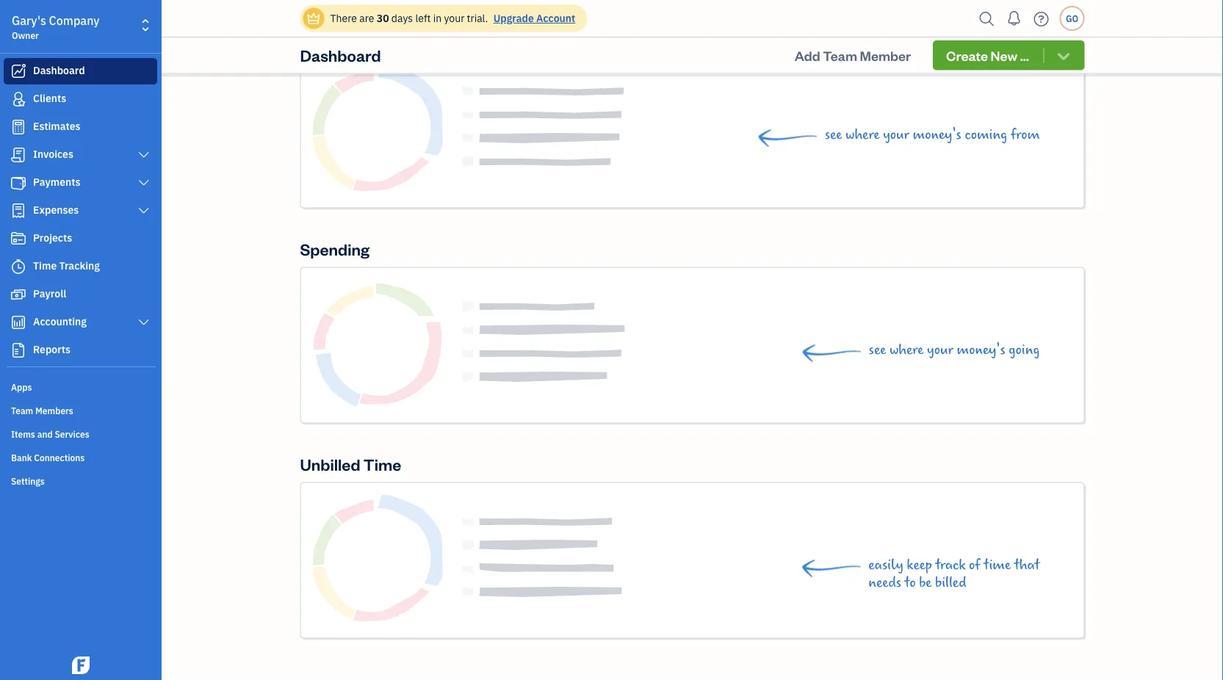 Task type: vqa. For each thing, say whether or not it's contained in the screenshot.
crown Image
yes



Task type: locate. For each thing, give the bounding box(es) containing it.
chevron large down image
[[137, 149, 151, 161], [137, 177, 151, 189]]

are
[[360, 11, 374, 25]]

0 horizontal spatial where
[[846, 127, 880, 143]]

projects link
[[4, 226, 157, 252]]

chevron large down image up 'expenses' link
[[137, 177, 151, 189]]

reports link
[[4, 337, 157, 364]]

0 horizontal spatial team
[[11, 405, 33, 417]]

revenue streams
[[300, 24, 429, 45]]

0 vertical spatial team
[[823, 46, 858, 64]]

expense image
[[10, 204, 27, 218]]

see
[[825, 127, 843, 143], [869, 342, 887, 359]]

project image
[[10, 232, 27, 246]]

1 chevron large down image from the top
[[137, 205, 151, 217]]

chevron large down image down "payments" link
[[137, 205, 151, 217]]

go to help image
[[1030, 8, 1054, 30]]

1 vertical spatial where
[[890, 342, 924, 359]]

chevron large down image inside 'expenses' link
[[137, 205, 151, 217]]

0 vertical spatial see
[[825, 127, 843, 143]]

0 vertical spatial where
[[846, 127, 880, 143]]

time right timer image at the top left
[[33, 259, 57, 273]]

owner
[[12, 29, 39, 41]]

going
[[1009, 342, 1040, 359]]

items
[[11, 428, 35, 440]]

0 horizontal spatial see
[[825, 127, 843, 143]]

chevron large down image for invoices
[[137, 149, 151, 161]]

to
[[905, 575, 916, 592]]

0 vertical spatial time
[[33, 259, 57, 273]]

chevron large down image for expenses
[[137, 205, 151, 217]]

1 vertical spatial your
[[884, 127, 910, 143]]

tracking
[[59, 259, 100, 273]]

1 vertical spatial team
[[11, 405, 33, 417]]

0 vertical spatial chevron large down image
[[137, 149, 151, 161]]

create
[[947, 47, 989, 64]]

1 chevron large down image from the top
[[137, 149, 151, 161]]

account
[[537, 11, 576, 25]]

dashboard inside "link"
[[33, 64, 85, 77]]

items and services link
[[4, 423, 157, 445]]

upgrade
[[494, 11, 534, 25]]

time
[[984, 558, 1011, 574]]

chevron large down image
[[137, 205, 151, 217], [137, 317, 151, 329]]

bank
[[11, 452, 32, 464]]

money image
[[10, 287, 27, 302]]

expenses link
[[4, 198, 157, 224]]

add team member button
[[782, 41, 925, 70]]

time right unbilled
[[364, 455, 401, 475]]

apps
[[11, 381, 32, 393]]

team inside button
[[823, 46, 858, 64]]

team right add
[[823, 46, 858, 64]]

keep
[[907, 558, 933, 574]]

your
[[444, 11, 465, 25], [884, 127, 910, 143], [928, 342, 954, 359]]

apps link
[[4, 376, 157, 398]]

search image
[[976, 8, 999, 30]]

0 vertical spatial chevron large down image
[[137, 205, 151, 217]]

billed
[[936, 575, 967, 592]]

dashboard up the clients
[[33, 64, 85, 77]]

2 chevron large down image from the top
[[137, 177, 151, 189]]

easily
[[869, 558, 904, 574]]

estimates
[[33, 119, 81, 133]]

chevrondown image
[[1056, 48, 1073, 63]]

1 horizontal spatial your
[[884, 127, 910, 143]]

team
[[823, 46, 858, 64], [11, 405, 33, 417]]

1 horizontal spatial team
[[823, 46, 858, 64]]

chevron large down image inside accounting link
[[137, 317, 151, 329]]

items and services
[[11, 428, 89, 440]]

left
[[416, 11, 431, 25]]

see for see where your money's coming from
[[825, 127, 843, 143]]

members
[[35, 405, 73, 417]]

30
[[377, 11, 389, 25]]

2 horizontal spatial your
[[928, 342, 954, 359]]

and
[[37, 428, 53, 440]]

2 vertical spatial your
[[928, 342, 954, 359]]

1 vertical spatial time
[[364, 455, 401, 475]]

money's left coming
[[913, 127, 962, 143]]

chevron large down image up "payments" link
[[137, 149, 151, 161]]

where
[[846, 127, 880, 143], [890, 342, 924, 359]]

0 vertical spatial your
[[444, 11, 465, 25]]

2 chevron large down image from the top
[[137, 317, 151, 329]]

0 horizontal spatial dashboard
[[33, 64, 85, 77]]

easily keep track of time that needs to be billed
[[869, 558, 1040, 592]]

money's left going
[[957, 342, 1006, 359]]

1 horizontal spatial where
[[890, 342, 924, 359]]

chevron large down image down "payroll" link
[[137, 317, 151, 329]]

1 horizontal spatial dashboard
[[300, 45, 381, 66]]

your for see where your money's coming from
[[884, 127, 910, 143]]

timer image
[[10, 259, 27, 274]]

team down apps
[[11, 405, 33, 417]]

projects
[[33, 231, 72, 245]]

spending
[[300, 239, 370, 260]]

member
[[860, 46, 912, 64]]

1 vertical spatial chevron large down image
[[137, 317, 151, 329]]

0 horizontal spatial time
[[33, 259, 57, 273]]

your for see where your money's going
[[928, 342, 954, 359]]

there are 30 days left in your trial. upgrade account
[[330, 11, 576, 25]]

1 vertical spatial chevron large down image
[[137, 177, 151, 189]]

team members
[[11, 405, 73, 417]]

money's
[[913, 127, 962, 143], [957, 342, 1006, 359]]

invoices
[[33, 147, 73, 161]]

dashboard
[[300, 45, 381, 66], [33, 64, 85, 77]]

clients
[[33, 92, 66, 105]]

bank connections
[[11, 452, 85, 464]]

0 vertical spatial money's
[[913, 127, 962, 143]]

chart image
[[10, 315, 27, 330]]

…
[[1021, 47, 1030, 64]]

1 horizontal spatial see
[[869, 342, 887, 359]]

time tracking
[[33, 259, 100, 273]]

of
[[969, 558, 981, 574]]

dashboard link
[[4, 58, 157, 85]]

settings
[[11, 476, 45, 487]]

1 vertical spatial see
[[869, 342, 887, 359]]

clients link
[[4, 86, 157, 112]]

time
[[33, 259, 57, 273], [364, 455, 401, 475]]

1 horizontal spatial time
[[364, 455, 401, 475]]

team members link
[[4, 399, 157, 421]]

bank connections link
[[4, 446, 157, 468]]

unbilled time
[[300, 455, 401, 475]]

dashboard down there
[[300, 45, 381, 66]]

unbilled
[[300, 455, 361, 475]]

1 vertical spatial money's
[[957, 342, 1006, 359]]

expenses
[[33, 203, 79, 217]]



Task type: describe. For each thing, give the bounding box(es) containing it.
payroll link
[[4, 281, 157, 308]]

see for see where your money's going
[[869, 342, 887, 359]]

chevron large down image for payments
[[137, 177, 151, 189]]

accounting link
[[4, 309, 157, 336]]

0 horizontal spatial your
[[444, 11, 465, 25]]

gary's
[[12, 13, 46, 28]]

report image
[[10, 343, 27, 358]]

invoice image
[[10, 148, 27, 162]]

where for see where your money's going
[[890, 342, 924, 359]]

trial.
[[467, 11, 488, 25]]

new
[[991, 47, 1018, 64]]

gary's company owner
[[12, 13, 100, 41]]

money's for going
[[957, 342, 1006, 359]]

freshbooks image
[[69, 657, 93, 675]]

in
[[433, 11, 442, 25]]

team inside main element
[[11, 405, 33, 417]]

services
[[55, 428, 89, 440]]

from
[[1011, 127, 1040, 143]]

see where your money's going
[[869, 342, 1040, 359]]

main element
[[0, 0, 198, 681]]

time inside main element
[[33, 259, 57, 273]]

client image
[[10, 92, 27, 107]]

upgrade account link
[[491, 11, 576, 25]]

there
[[330, 11, 357, 25]]

money's for coming
[[913, 127, 962, 143]]

accounting
[[33, 315, 87, 329]]

payments link
[[4, 170, 157, 196]]

days
[[392, 11, 413, 25]]

time tracking link
[[4, 254, 157, 280]]

that
[[1015, 558, 1040, 574]]

connections
[[34, 452, 85, 464]]

revenue
[[300, 24, 364, 45]]

be
[[920, 575, 932, 592]]

dashboard image
[[10, 64, 27, 79]]

streams
[[367, 24, 429, 45]]

company
[[49, 13, 100, 28]]

estimates link
[[4, 114, 157, 140]]

add team member
[[795, 46, 912, 64]]

create new … button
[[933, 40, 1085, 70]]

payroll
[[33, 287, 66, 301]]

crown image
[[306, 11, 322, 26]]

reports
[[33, 343, 71, 356]]

needs
[[869, 575, 902, 592]]

payment image
[[10, 176, 27, 190]]

coming
[[965, 127, 1008, 143]]

chevron large down image for accounting
[[137, 317, 151, 329]]

add
[[795, 46, 821, 64]]

estimate image
[[10, 120, 27, 134]]

see where your money's coming from
[[825, 127, 1040, 143]]

notifications image
[[1003, 4, 1026, 33]]

where for see where your money's coming from
[[846, 127, 880, 143]]

payments
[[33, 175, 80, 189]]

go
[[1066, 12, 1079, 24]]

settings link
[[4, 470, 157, 492]]

create new …
[[947, 47, 1030, 64]]

go button
[[1060, 6, 1085, 31]]

track
[[936, 558, 966, 574]]

invoices link
[[4, 142, 157, 168]]



